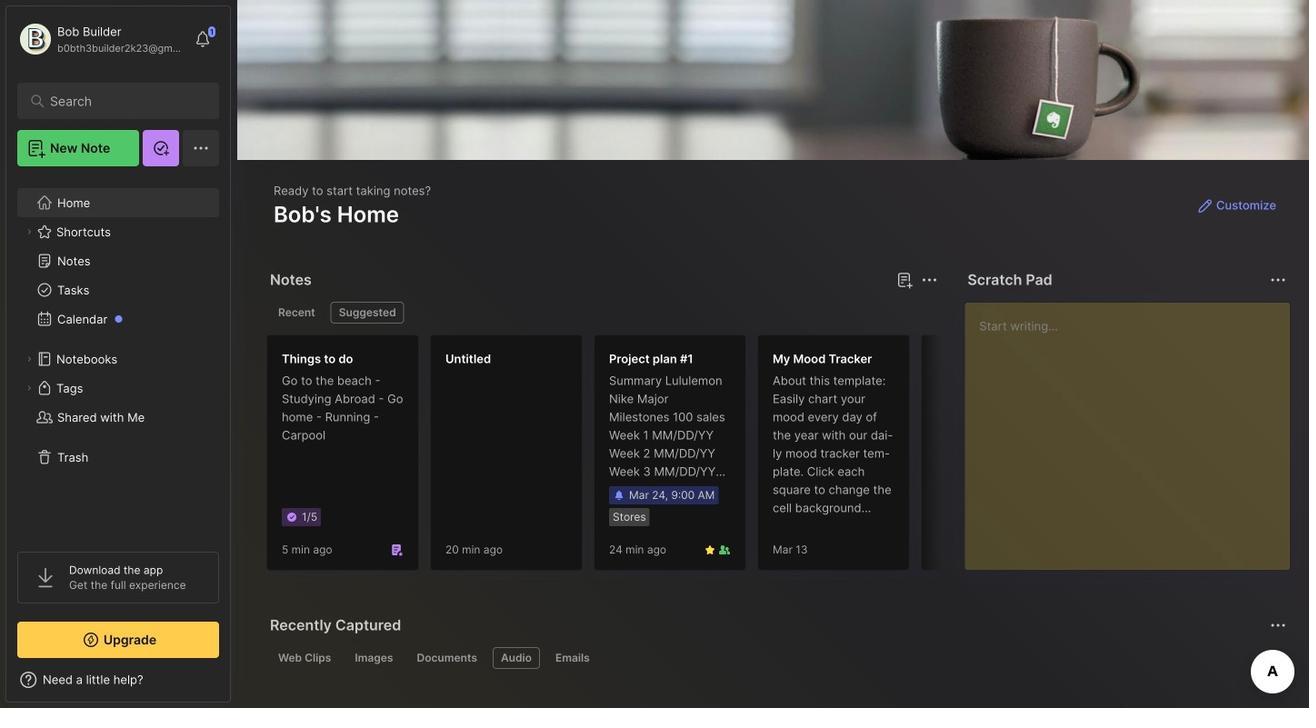 Task type: vqa. For each thing, say whether or not it's contained in the screenshot.
What'S New field
yes



Task type: describe. For each thing, give the bounding box(es) containing it.
tree inside main element
[[6, 177, 230, 536]]

click to collapse image
[[230, 675, 243, 697]]

2 tab list from the top
[[270, 648, 1284, 669]]

expand tags image
[[24, 383, 35, 394]]

Search text field
[[50, 93, 195, 110]]

expand notebooks image
[[24, 354, 35, 365]]

WHAT'S NEW field
[[6, 666, 230, 695]]



Task type: locate. For each thing, give the bounding box(es) containing it.
more actions image
[[919, 269, 941, 291], [1268, 269, 1290, 291], [1268, 615, 1290, 637]]

Account field
[[17, 21, 186, 57]]

tab list
[[270, 302, 935, 324], [270, 648, 1284, 669]]

1 tab list from the top
[[270, 302, 935, 324]]

none search field inside main element
[[50, 90, 195, 112]]

None search field
[[50, 90, 195, 112]]

1 vertical spatial tab list
[[270, 648, 1284, 669]]

tree
[[6, 177, 230, 536]]

tab
[[270, 302, 324, 324], [331, 302, 404, 324], [270, 648, 340, 669], [347, 648, 402, 669], [409, 648, 486, 669], [493, 648, 540, 669], [547, 648, 598, 669]]

Start writing… text field
[[980, 303, 1290, 556]]

row group
[[266, 335, 1085, 582]]

0 vertical spatial tab list
[[270, 302, 935, 324]]

More actions field
[[917, 267, 943, 293], [1266, 267, 1291, 293], [1266, 613, 1291, 638]]

main element
[[0, 0, 236, 708]]



